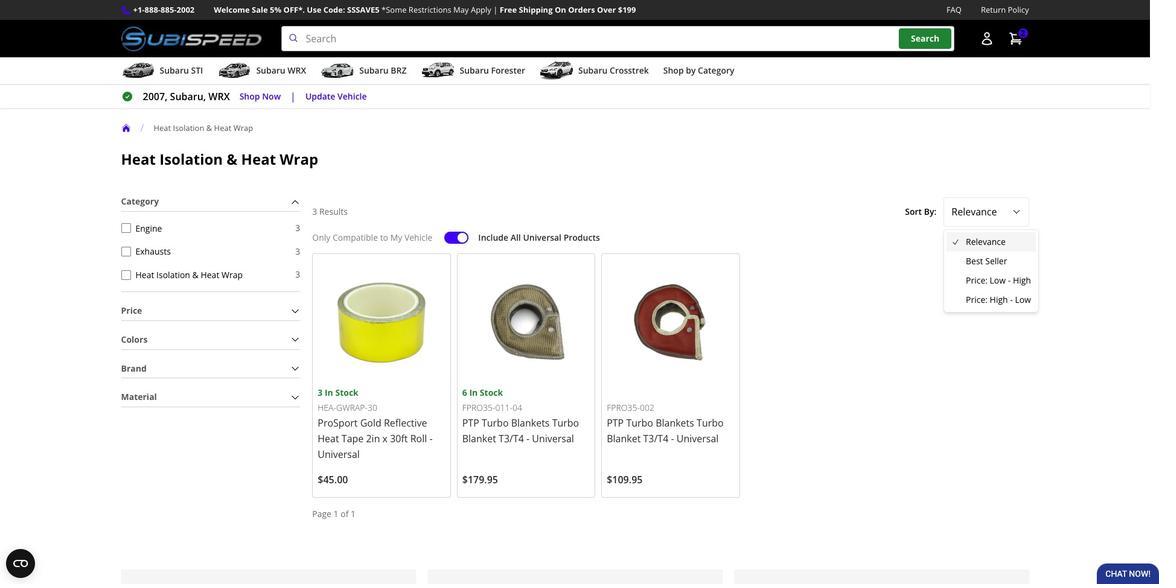 Task type: locate. For each thing, give the bounding box(es) containing it.
0 horizontal spatial 3
[[313, 206, 317, 217]]

0 vertical spatial 3
[[313, 206, 317, 217]]

price:
[[967, 275, 988, 286], [967, 294, 988, 306]]

relevance up best seller
[[967, 236, 1006, 248]]

$109.95
[[607, 474, 643, 487]]

1 vertical spatial relevance
[[967, 236, 1006, 248]]

0 vertical spatial wrap
[[234, 122, 253, 133]]

high down price: low - high
[[990, 294, 1009, 306]]

may
[[454, 4, 469, 15]]

high
[[1014, 275, 1032, 286], [990, 294, 1009, 306]]

fpro35-
[[463, 402, 496, 414], [607, 402, 640, 414]]

1 vertical spatial low
[[1016, 294, 1032, 306]]

price: for price: low - high
[[967, 275, 988, 286]]

1 vertical spatial -
[[1011, 294, 1014, 306]]

6 in stock fpro35-011-04
[[463, 387, 523, 414]]

isolation down the heat isolation & heat wrap link
[[160, 149, 223, 169]]

1 horizontal spatial fpro35-
[[607, 402, 640, 414]]

0 horizontal spatial in
[[325, 387, 333, 399]]

relevance option
[[947, 233, 1037, 252]]

1 in from the left
[[325, 387, 333, 399]]

2 fpro35- from the left
[[607, 402, 640, 414]]

high up price: high - low
[[1014, 275, 1032, 286]]

open widget image
[[6, 550, 35, 579]]

isolation
[[173, 122, 204, 133], [160, 149, 223, 169]]

2002
[[177, 4, 195, 15]]

1 vertical spatial &
[[227, 149, 238, 169]]

heat
[[154, 122, 171, 133], [214, 122, 232, 133], [121, 149, 156, 169], [241, 149, 276, 169]]

0 vertical spatial -
[[1009, 275, 1011, 286]]

1 horizontal spatial high
[[1014, 275, 1032, 286]]

1 horizontal spatial low
[[1016, 294, 1032, 306]]

1 vertical spatial price:
[[967, 294, 988, 306]]

search button
[[900, 29, 952, 49]]

1 horizontal spatial wrap
[[280, 149, 318, 169]]

wrap
[[234, 122, 253, 133], [280, 149, 318, 169]]

-
[[1009, 275, 1011, 286], [1011, 294, 1014, 306]]

sale
[[252, 4, 268, 15]]

in inside 6 in stock fpro35-011-04
[[470, 387, 478, 399]]

3 up hea-
[[318, 387, 323, 399]]

relevance
[[952, 205, 998, 219], [967, 236, 1006, 248]]

0 vertical spatial &
[[206, 122, 212, 133]]

gwrap-
[[336, 402, 368, 414]]

code:
[[324, 4, 345, 15]]

in right 6 on the bottom left of page
[[470, 387, 478, 399]]

$199
[[618, 4, 636, 15]]

price: down price: low - high
[[967, 294, 988, 306]]

return policy link
[[982, 4, 1030, 16]]

3 left results
[[313, 206, 317, 217]]

1 fpro35- from the left
[[463, 402, 496, 414]]

1 1 from the left
[[334, 509, 339, 520]]

fpro35- inside 6 in stock fpro35-011-04
[[463, 402, 496, 414]]

- for low
[[1011, 294, 1014, 306]]

1 right of
[[351, 509, 356, 520]]

search
[[912, 33, 940, 44]]

stock inside '3 in stock hea-gwrap-30'
[[336, 387, 359, 399]]

stock inside 6 in stock fpro35-011-04
[[480, 387, 503, 399]]

3
[[313, 206, 317, 217], [318, 387, 323, 399]]

2 price: from the top
[[967, 294, 988, 306]]

3 inside '3 in stock hea-gwrap-30'
[[318, 387, 323, 399]]

|
[[494, 4, 498, 15]]

0 horizontal spatial &
[[206, 122, 212, 133]]

1 stock from the left
[[336, 387, 359, 399]]

1
[[334, 509, 339, 520], [351, 509, 356, 520]]

+1-
[[133, 4, 145, 15]]

in for $179.95
[[470, 387, 478, 399]]

group
[[947, 233, 1037, 310]]

1 vertical spatial wrap
[[280, 149, 318, 169]]

- up price: high - low
[[1009, 275, 1011, 286]]

in inside '3 in stock hea-gwrap-30'
[[325, 387, 333, 399]]

1 horizontal spatial 1
[[351, 509, 356, 520]]

0 horizontal spatial stock
[[336, 387, 359, 399]]

price: down best
[[967, 275, 988, 286]]

hea-
[[318, 402, 337, 414]]

0 horizontal spatial wrap
[[234, 122, 253, 133]]

1 horizontal spatial 3
[[318, 387, 323, 399]]

stock
[[336, 387, 359, 399], [480, 387, 503, 399]]

0 vertical spatial relevance
[[952, 205, 998, 219]]

results
[[320, 206, 348, 217]]

products
[[564, 232, 600, 243]]

group containing relevance
[[947, 233, 1037, 310]]

1 horizontal spatial in
[[470, 387, 478, 399]]

0 horizontal spatial 1
[[334, 509, 339, 520]]

1 horizontal spatial stock
[[480, 387, 503, 399]]

1 vertical spatial 3
[[318, 387, 323, 399]]

2 in from the left
[[470, 387, 478, 399]]

in up hea-
[[325, 387, 333, 399]]

stock up 011-
[[480, 387, 503, 399]]

1 price: from the top
[[967, 275, 988, 286]]

0 horizontal spatial low
[[990, 275, 1007, 286]]

include
[[479, 232, 509, 243]]

isolation right /
[[173, 122, 204, 133]]

faq link
[[947, 4, 962, 16]]

3 for 3 in stock hea-gwrap-30
[[318, 387, 323, 399]]

1 left of
[[334, 509, 339, 520]]

- down price: low - high
[[1011, 294, 1014, 306]]

in
[[325, 387, 333, 399], [470, 387, 478, 399]]

heat isolation & heat wrap
[[154, 122, 253, 133], [121, 149, 318, 169]]

1 vertical spatial isolation
[[160, 149, 223, 169]]

5%
[[270, 4, 282, 15]]

6
[[463, 387, 467, 399]]

stock up gwrap- on the bottom left
[[336, 387, 359, 399]]

include all universal products
[[479, 232, 600, 243]]

relevance inside select... button
[[952, 205, 998, 219]]

relevance up relevance option
[[952, 205, 998, 219]]

0 horizontal spatial fpro35-
[[463, 402, 496, 414]]

&
[[206, 122, 212, 133], [227, 149, 238, 169]]

stock for $179.95
[[480, 387, 503, 399]]

apply
[[471, 4, 492, 15]]

over
[[598, 4, 616, 15]]

3 results
[[313, 206, 348, 217]]

low up price: high - low
[[990, 275, 1007, 286]]

low
[[990, 275, 1007, 286], [1016, 294, 1032, 306]]

policy
[[1009, 4, 1030, 15]]

0 horizontal spatial high
[[990, 294, 1009, 306]]

0 vertical spatial price:
[[967, 275, 988, 286]]

2 stock from the left
[[480, 387, 503, 399]]

1 vertical spatial high
[[990, 294, 1009, 306]]

3 for 3 results
[[313, 206, 317, 217]]

low down price: low - high
[[1016, 294, 1032, 306]]

888-
[[145, 4, 161, 15]]

heat isolation & heat wrap link
[[154, 122, 263, 133]]

restrictions
[[409, 4, 452, 15]]



Task type: vqa. For each thing, say whether or not it's contained in the screenshot.
SUBARU BRZ dropdown button
no



Task type: describe. For each thing, give the bounding box(es) containing it.
price: for price: high - low
[[967, 294, 988, 306]]

30
[[368, 402, 378, 414]]

all
[[511, 232, 521, 243]]

$179.95
[[463, 474, 498, 487]]

0 vertical spatial high
[[1014, 275, 1032, 286]]

04
[[513, 402, 523, 414]]

*some restrictions may apply | free shipping on orders over $199
[[382, 4, 636, 15]]

2
[[1021, 27, 1026, 39]]

free
[[500, 4, 517, 15]]

sort
[[906, 206, 923, 217]]

return
[[982, 4, 1007, 15]]

*some
[[382, 4, 407, 15]]

off*.
[[284, 4, 305, 15]]

0 vertical spatial isolation
[[173, 122, 204, 133]]

price: high - low
[[967, 294, 1032, 306]]

1 vertical spatial heat isolation & heat wrap
[[121, 149, 318, 169]]

fpro35-002
[[607, 402, 655, 414]]

faq
[[947, 4, 962, 15]]

011-
[[496, 402, 513, 414]]

best
[[967, 256, 984, 267]]

stock for $45.00
[[336, 387, 359, 399]]

2 1 from the left
[[351, 509, 356, 520]]

seller
[[986, 256, 1008, 267]]

Select... button
[[944, 198, 1030, 227]]

in for $45.00
[[325, 387, 333, 399]]

price: low - high
[[967, 275, 1032, 286]]

/
[[140, 122, 144, 135]]

best seller
[[967, 256, 1008, 267]]

use
[[307, 4, 322, 15]]

page
[[313, 509, 332, 520]]

- for high
[[1009, 275, 1011, 286]]

orders
[[569, 4, 595, 15]]

shipping
[[519, 4, 553, 15]]

+1-888-885-2002
[[133, 4, 195, 15]]

885-
[[161, 4, 177, 15]]

+1-888-885-2002 link
[[133, 4, 195, 16]]

relevance inside option
[[967, 236, 1006, 248]]

of
[[341, 509, 349, 520]]

search input field
[[281, 26, 955, 51]]

by:
[[925, 206, 937, 217]]

on
[[555, 4, 567, 15]]

welcome
[[214, 4, 250, 15]]

1 horizontal spatial &
[[227, 149, 238, 169]]

0 vertical spatial low
[[990, 275, 1007, 286]]

universal
[[523, 232, 562, 243]]

sssave5
[[347, 4, 380, 15]]

3 in stock hea-gwrap-30
[[318, 387, 378, 414]]

page 1 of 1
[[313, 509, 356, 520]]

return policy
[[982, 4, 1030, 15]]

2 button
[[1003, 27, 1030, 51]]

welcome sale 5% off*. use code: sssave5
[[214, 4, 380, 15]]

$45.00
[[318, 474, 348, 487]]

sort by:
[[906, 206, 937, 217]]

002
[[640, 402, 655, 414]]

0 vertical spatial heat isolation & heat wrap
[[154, 122, 253, 133]]



